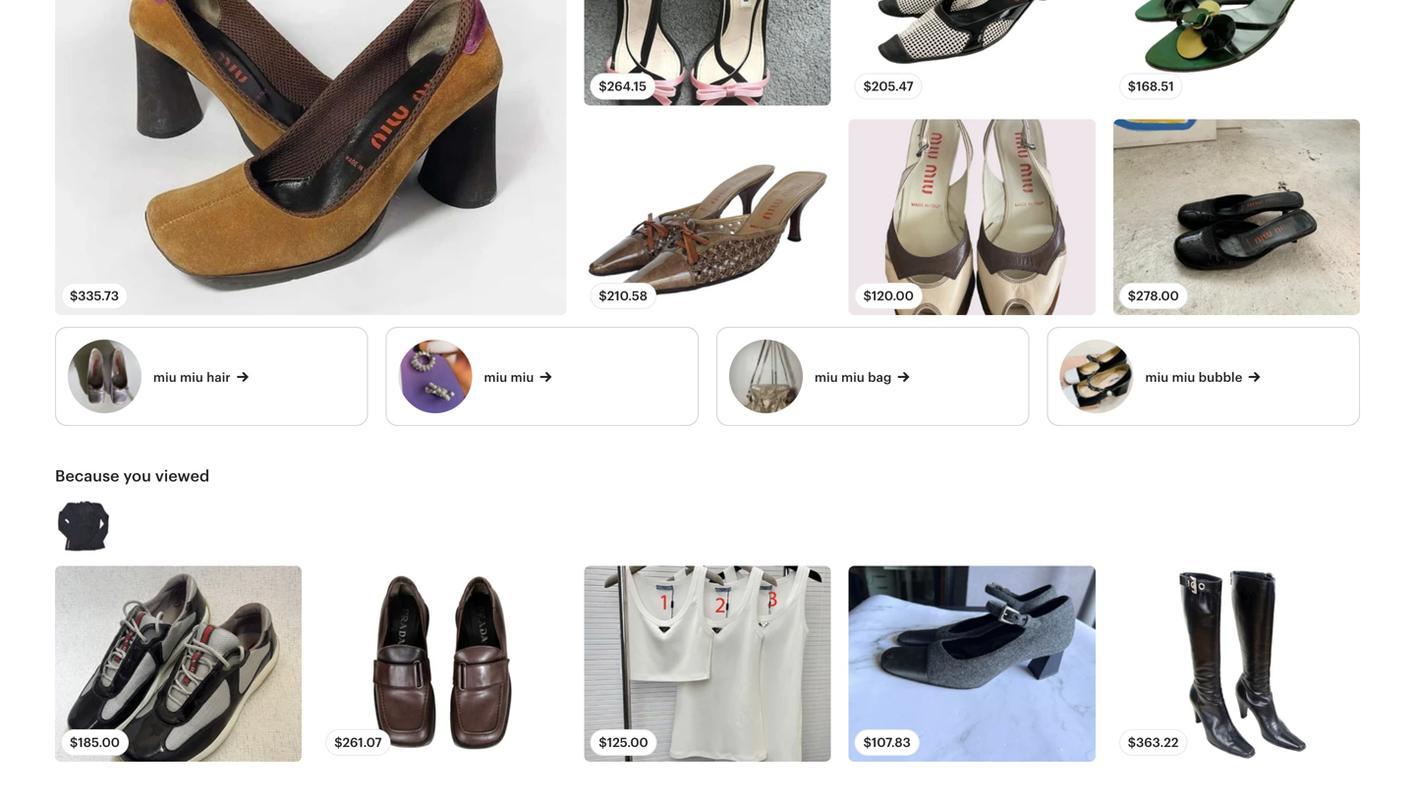 Task type: locate. For each thing, give the bounding box(es) containing it.
$ for 335.73
[[70, 289, 78, 304]]

miu miu archive vintage leather mesh design mule pumps image
[[849, 0, 1096, 106]]

$ 168.51
[[1128, 79, 1174, 94]]

2 miu from the left
[[180, 371, 203, 385]]

278.00
[[1136, 289, 1179, 304]]

210.58
[[607, 289, 648, 304]]

miu miu archive vintage mule sandals image
[[1113, 0, 1360, 106]]

miu miu heels - authentic miu miu bow lace mule heels in brown / red uk 4.5 vintage 2000s y2k 90s genuine rare image
[[584, 120, 831, 316]]

$
[[599, 79, 607, 94], [863, 79, 872, 94], [1128, 79, 1136, 94], [70, 289, 78, 304], [599, 289, 607, 304], [863, 289, 872, 304], [1128, 289, 1136, 304], [70, 736, 78, 751], [334, 736, 342, 751], [599, 736, 607, 751], [863, 736, 872, 751], [1128, 736, 1136, 751]]

$ for 363.22
[[1128, 736, 1136, 751]]

bubble
[[1199, 371, 1243, 385]]

mens prada americas cup patent bleu leather gray canevas sneakers size eur 40 us 7 image
[[55, 566, 302, 762]]

$ for 264.15
[[599, 79, 607, 94]]

7 miu from the left
[[1145, 371, 1169, 385]]

$ 261.07
[[334, 736, 382, 751]]

$ 210.58
[[599, 289, 648, 304]]

$ 278.00
[[1128, 289, 1179, 304]]

$ for 120.00
[[863, 289, 872, 304]]

$ 335.73
[[70, 289, 119, 304]]

$ for 125.00
[[599, 736, 607, 751]]

miu miu hair
[[153, 371, 231, 385]]

$ for 107.83
[[863, 736, 872, 751]]

2000s prada black button up blouse image
[[55, 498, 112, 555]]

miu miu bag
[[815, 371, 892, 385]]

$ 205.47
[[863, 79, 914, 94]]

$ 125.00
[[599, 736, 648, 751]]

3 miu from the left
[[484, 371, 507, 385]]

because you viewed
[[55, 468, 210, 486]]

1 miu from the left
[[153, 371, 177, 385]]

miu
[[153, 371, 177, 385], [180, 371, 203, 385], [484, 371, 507, 385], [511, 371, 534, 385], [815, 371, 838, 385], [841, 371, 865, 385], [1145, 371, 1169, 385], [1172, 371, 1195, 385]]



Task type: vqa. For each thing, say whether or not it's contained in the screenshot.
HAIR at left top
yes



Task type: describe. For each thing, give the bounding box(es) containing it.
prada vintage shoes image
[[849, 566, 1096, 762]]

s/s 1999 prada platform loafers / 90s archive prada brown leather chunky sole loafers / made in italy image
[[320, 566, 566, 762]]

vintage prada black leather boots / prada buckle pointy square toe leather boots / prada tall skinny boots image
[[1113, 566, 1360, 762]]

$ for 261.07
[[334, 736, 342, 751]]

264.15
[[607, 79, 647, 94]]

$ for 210.58
[[599, 289, 607, 304]]

you
[[123, 468, 151, 486]]

miu miu vintage women's black strappy heels with pink bow size 36 image
[[584, 0, 831, 106]]

4 miu from the left
[[511, 371, 534, 385]]

vintage miu miu platform pumps image
[[849, 120, 1096, 316]]

$ for 278.00
[[1128, 289, 1136, 304]]

335.73
[[78, 289, 119, 304]]

$ 107.83
[[863, 736, 911, 751]]

miu miu fw1999 - black pebble kitten heels image
[[1113, 120, 1360, 316]]

8 miu from the left
[[1172, 371, 1195, 385]]

107.83
[[872, 736, 911, 751]]

$ 264.15
[[599, 79, 647, 94]]

125.00
[[607, 736, 648, 751]]

hair
[[207, 371, 231, 385]]

miu miu
[[484, 371, 534, 385]]

viewed
[[155, 468, 210, 486]]

6 miu from the left
[[841, 371, 865, 385]]

because
[[55, 468, 119, 486]]

5 miu from the left
[[815, 371, 838, 385]]

$ 363.22
[[1128, 736, 1179, 751]]

$ for 185.00
[[70, 736, 78, 751]]

185.00
[[78, 736, 120, 751]]

205.47
[[872, 79, 914, 94]]

261.07
[[342, 736, 382, 751]]

$ for 205.47
[[863, 79, 872, 94]]

363.22
[[1136, 736, 1179, 751]]

miu miu fw1999 sculpted heels image
[[55, 0, 566, 316]]

miu miu bubble
[[1145, 371, 1243, 385]]

$ 120.00
[[863, 289, 914, 304]]

luxury tank top womens good conditions image
[[584, 566, 831, 762]]

$ 185.00
[[70, 736, 120, 751]]

$ for 168.51
[[1128, 79, 1136, 94]]

168.51
[[1136, 79, 1174, 94]]

120.00
[[872, 289, 914, 304]]

bag
[[868, 371, 892, 385]]



